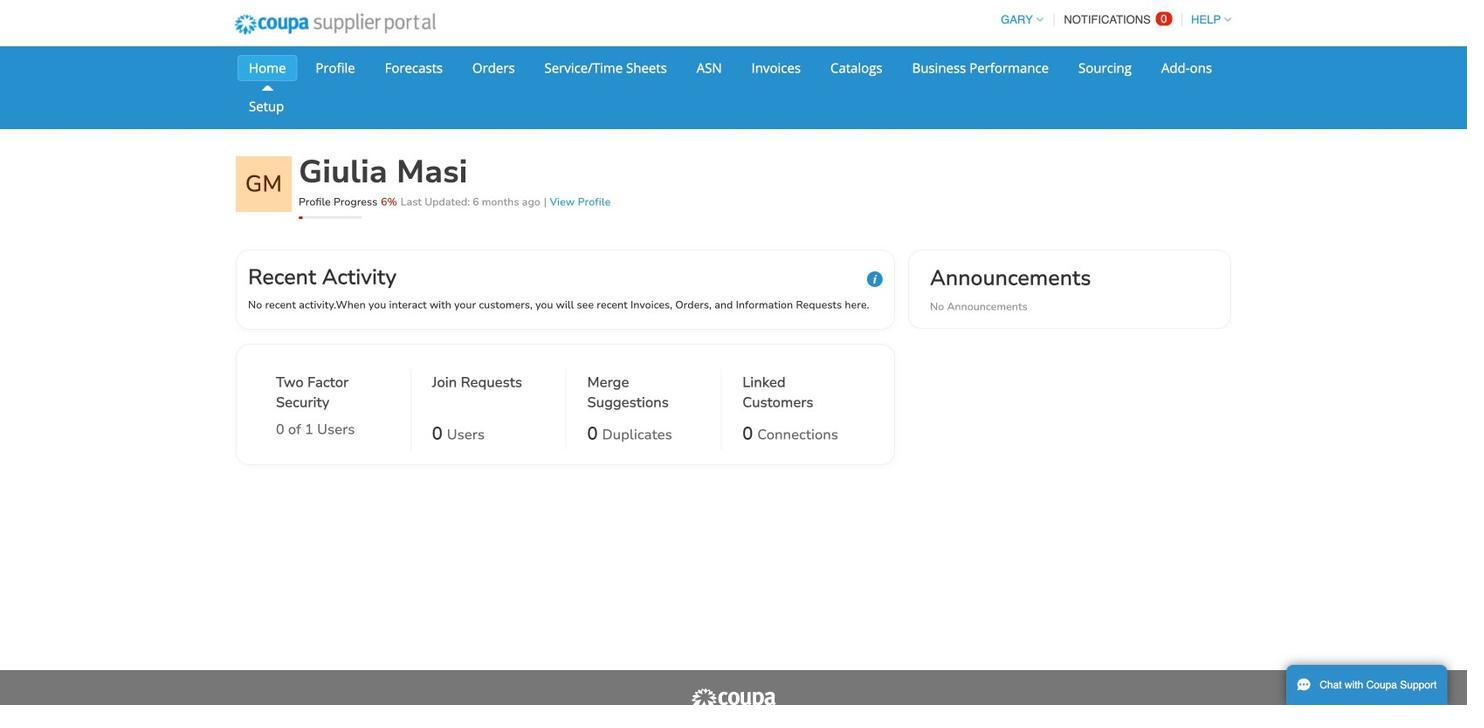 Task type: vqa. For each thing, say whether or not it's contained in the screenshot.
the rightmost Notifications
no



Task type: describe. For each thing, give the bounding box(es) containing it.
gm image
[[236, 156, 292, 212]]



Task type: locate. For each thing, give the bounding box(es) containing it.
1 vertical spatial coupa supplier portal image
[[690, 688, 777, 706]]

additional information image
[[867, 272, 883, 287]]

coupa supplier portal image
[[223, 3, 448, 46], [690, 688, 777, 706]]

1 horizontal spatial coupa supplier portal image
[[690, 688, 777, 706]]

navigation
[[993, 3, 1232, 37]]

0 horizontal spatial coupa supplier portal image
[[223, 3, 448, 46]]

0 vertical spatial coupa supplier portal image
[[223, 3, 448, 46]]



